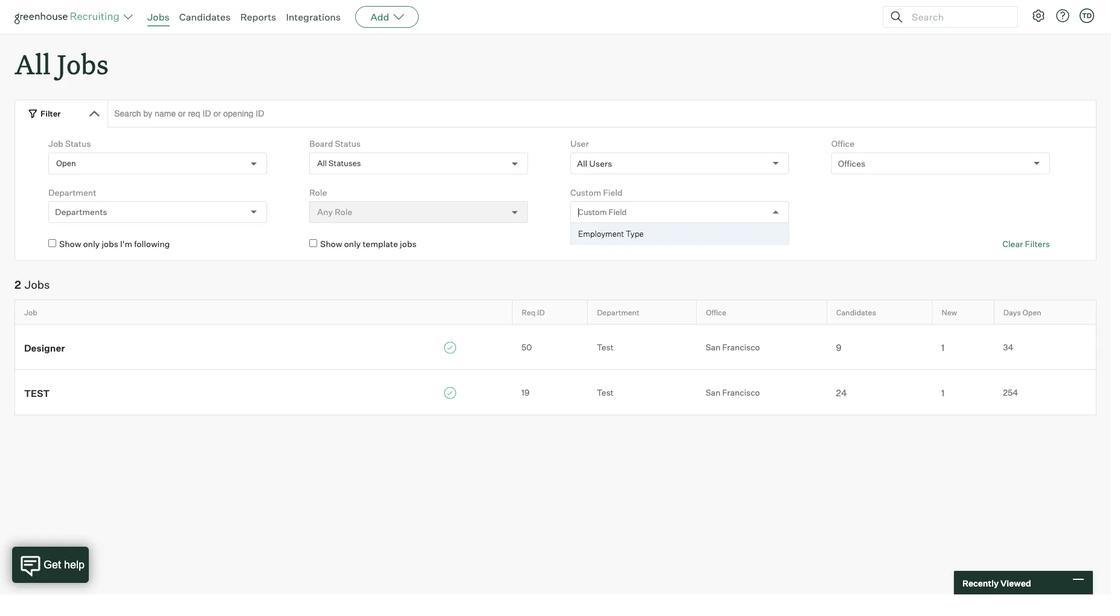 Task type: describe. For each thing, give the bounding box(es) containing it.
0 vertical spatial office
[[831, 138, 855, 149]]

24 link
[[827, 386, 932, 399]]

0 vertical spatial department
[[48, 187, 96, 198]]

recently
[[963, 578, 999, 588]]

1 vertical spatial office
[[706, 308, 726, 317]]

board status
[[309, 138, 361, 149]]

template
[[363, 239, 398, 249]]

9 link
[[827, 341, 932, 354]]

Show only jobs I'm following checkbox
[[48, 239, 56, 247]]

employment type
[[578, 229, 644, 239]]

days
[[1004, 308, 1021, 317]]

34
[[1003, 342, 1014, 353]]

only for template
[[344, 239, 361, 249]]

2 horizontal spatial jobs
[[147, 11, 170, 23]]

all users
[[577, 158, 612, 169]]

req
[[522, 308, 536, 317]]

board
[[309, 138, 333, 149]]

statuses
[[329, 159, 361, 168]]

filters
[[1025, 239, 1050, 249]]

clear
[[1003, 239, 1023, 249]]

1 vertical spatial field
[[609, 207, 627, 217]]

show for show only template jobs
[[320, 239, 342, 249]]

jobs for all jobs
[[57, 46, 109, 82]]

50
[[521, 342, 532, 353]]

san francisco for test
[[706, 388, 760, 398]]

19
[[521, 388, 530, 398]]

only for jobs
[[83, 239, 100, 249]]

days open
[[1004, 308, 1042, 317]]

1 vertical spatial custom field
[[578, 207, 627, 217]]

show for show only jobs i'm following
[[59, 239, 81, 249]]

jobs link
[[147, 11, 170, 23]]

254
[[1003, 388, 1018, 398]]

1 for test
[[942, 388, 945, 398]]

test
[[24, 387, 50, 399]]

td button
[[1080, 8, 1094, 23]]

Search text field
[[909, 8, 1007, 26]]

san francisco for designer
[[706, 342, 760, 353]]

job for job
[[24, 308, 37, 317]]

francisco for designer
[[722, 342, 760, 353]]

0 horizontal spatial candidates
[[179, 11, 231, 23]]

new
[[942, 308, 957, 317]]

show only template jobs
[[320, 239, 417, 249]]

san for designer
[[706, 342, 721, 353]]

test for designer
[[597, 342, 614, 353]]

job for job status
[[48, 138, 63, 149]]

td button
[[1077, 6, 1097, 25]]

1 jobs from the left
[[102, 239, 118, 249]]

filter
[[40, 109, 61, 118]]

clear filters link
[[1003, 238, 1050, 250]]

1 vertical spatial department
[[597, 308, 639, 317]]

jobs for 2 jobs
[[25, 278, 50, 292]]

all for all users
[[577, 158, 587, 169]]

status for board status
[[335, 138, 361, 149]]

add button
[[355, 6, 419, 28]]

1 link for test
[[932, 386, 994, 399]]

1 vertical spatial open
[[1023, 308, 1042, 317]]



Task type: vqa. For each thing, say whether or not it's contained in the screenshot.


Task type: locate. For each thing, give the bounding box(es) containing it.
all left users
[[577, 158, 587, 169]]

reports
[[240, 11, 276, 23]]

1 for designer
[[942, 342, 945, 353]]

clear filters
[[1003, 239, 1050, 249]]

show only jobs i'm following
[[59, 239, 170, 249]]

1 vertical spatial test
[[597, 388, 614, 398]]

0 vertical spatial open
[[56, 159, 76, 168]]

1 horizontal spatial only
[[344, 239, 361, 249]]

1 horizontal spatial status
[[335, 138, 361, 149]]

0 vertical spatial san francisco
[[706, 342, 760, 353]]

1 only from the left
[[83, 239, 100, 249]]

1 vertical spatial jobs
[[57, 46, 109, 82]]

jobs
[[102, 239, 118, 249], [400, 239, 417, 249]]

francisco for test
[[722, 388, 760, 398]]

san francisco
[[706, 342, 760, 353], [706, 388, 760, 398]]

1
[[942, 342, 945, 353], [942, 388, 945, 398]]

designer link
[[15, 341, 512, 354]]

custom field up employment
[[578, 207, 627, 217]]

departments
[[55, 207, 107, 217]]

2 jobs
[[15, 278, 50, 292]]

test link
[[15, 386, 512, 399]]

1 horizontal spatial jobs
[[400, 239, 417, 249]]

Show only template jobs checkbox
[[309, 239, 317, 247]]

1 horizontal spatial show
[[320, 239, 342, 249]]

2 vertical spatial jobs
[[25, 278, 50, 292]]

status
[[65, 138, 91, 149], [335, 138, 361, 149]]

jobs
[[147, 11, 170, 23], [57, 46, 109, 82], [25, 278, 50, 292]]

1 test from the top
[[597, 342, 614, 353]]

jobs right 2
[[25, 278, 50, 292]]

1 link down new
[[932, 341, 994, 354]]

0 vertical spatial san
[[706, 342, 721, 353]]

job status
[[48, 138, 91, 149]]

2 show from the left
[[320, 239, 342, 249]]

2 status from the left
[[335, 138, 361, 149]]

0 horizontal spatial open
[[56, 159, 76, 168]]

job down 2 jobs
[[24, 308, 37, 317]]

1 link left 254
[[932, 386, 994, 399]]

1 vertical spatial san francisco
[[706, 388, 760, 398]]

status for job status
[[65, 138, 91, 149]]

type
[[626, 229, 644, 239]]

0 horizontal spatial department
[[48, 187, 96, 198]]

0 horizontal spatial all
[[15, 46, 51, 82]]

all up filter
[[15, 46, 51, 82]]

0 vertical spatial jobs
[[147, 11, 170, 23]]

2 francisco from the top
[[722, 388, 760, 398]]

0 vertical spatial candidates
[[179, 11, 231, 23]]

1 status from the left
[[65, 138, 91, 149]]

0 vertical spatial francisco
[[722, 342, 760, 353]]

0 vertical spatial test
[[597, 342, 614, 353]]

0 horizontal spatial only
[[83, 239, 100, 249]]

all down board
[[317, 159, 327, 168]]

san
[[706, 342, 721, 353], [706, 388, 721, 398]]

2 1 from the top
[[942, 388, 945, 398]]

1 show from the left
[[59, 239, 81, 249]]

9
[[836, 342, 842, 353]]

all users option
[[577, 158, 612, 169]]

1 horizontal spatial office
[[831, 138, 855, 149]]

job down filter
[[48, 138, 63, 149]]

2
[[15, 278, 21, 292]]

custom field down all users on the top right of the page
[[570, 187, 623, 198]]

show
[[59, 239, 81, 249], [320, 239, 342, 249]]

integrations
[[286, 11, 341, 23]]

1 horizontal spatial all
[[317, 159, 327, 168]]

jobs right template at the top left
[[400, 239, 417, 249]]

designer
[[24, 342, 65, 354]]

add
[[370, 11, 389, 23]]

only down departments at the left top of page
[[83, 239, 100, 249]]

candidates up '9'
[[836, 308, 876, 317]]

employment
[[578, 229, 624, 239]]

2 san francisco from the top
[[706, 388, 760, 398]]

0 vertical spatial custom field
[[570, 187, 623, 198]]

1 1 link from the top
[[932, 341, 994, 354]]

0 horizontal spatial jobs
[[25, 278, 50, 292]]

1 francisco from the top
[[722, 342, 760, 353]]

1 link
[[932, 341, 994, 354], [932, 386, 994, 399]]

1 1 from the top
[[942, 342, 945, 353]]

show right show only jobs i'm following option
[[59, 239, 81, 249]]

0 vertical spatial job
[[48, 138, 63, 149]]

open
[[56, 159, 76, 168], [1023, 308, 1042, 317]]

2 horizontal spatial all
[[577, 158, 587, 169]]

1 horizontal spatial open
[[1023, 308, 1042, 317]]

department
[[48, 187, 96, 198], [597, 308, 639, 317]]

test for test
[[597, 388, 614, 398]]

0 vertical spatial 1 link
[[932, 341, 994, 354]]

user
[[570, 138, 589, 149]]

only
[[83, 239, 100, 249], [344, 239, 361, 249]]

0 vertical spatial field
[[603, 187, 623, 198]]

1 san francisco from the top
[[706, 342, 760, 353]]

jobs left candidates link in the left of the page
[[147, 11, 170, 23]]

custom down all users on the top right of the page
[[570, 187, 601, 198]]

custom field
[[570, 187, 623, 198], [578, 207, 627, 217]]

0 horizontal spatial office
[[706, 308, 726, 317]]

all for all jobs
[[15, 46, 51, 82]]

only left template at the top left
[[344, 239, 361, 249]]

0 vertical spatial 1
[[942, 342, 945, 353]]

id
[[537, 308, 545, 317]]

candidates link
[[179, 11, 231, 23]]

2 only from the left
[[344, 239, 361, 249]]

0 horizontal spatial jobs
[[102, 239, 118, 249]]

francisco
[[722, 342, 760, 353], [722, 388, 760, 398]]

office
[[831, 138, 855, 149], [706, 308, 726, 317]]

greenhouse recruiting image
[[15, 10, 123, 24]]

1 vertical spatial 1 link
[[932, 386, 994, 399]]

2 test from the top
[[597, 388, 614, 398]]

viewed
[[1001, 578, 1031, 588]]

2 jobs from the left
[[400, 239, 417, 249]]

open down job status
[[56, 159, 76, 168]]

configure image
[[1031, 8, 1046, 23]]

job
[[48, 138, 63, 149], [24, 308, 37, 317]]

1 vertical spatial custom
[[578, 207, 607, 217]]

1 san from the top
[[706, 342, 721, 353]]

td
[[1082, 11, 1092, 20]]

1 horizontal spatial job
[[48, 138, 63, 149]]

2 san from the top
[[706, 388, 721, 398]]

0 horizontal spatial job
[[24, 308, 37, 317]]

candidates right jobs link
[[179, 11, 231, 23]]

offices
[[838, 158, 866, 169]]

show right show only template jobs checkbox
[[320, 239, 342, 249]]

all jobs
[[15, 46, 109, 82]]

custom
[[570, 187, 601, 198], [578, 207, 607, 217]]

1 horizontal spatial candidates
[[836, 308, 876, 317]]

1 link for designer
[[932, 341, 994, 354]]

1 horizontal spatial department
[[597, 308, 639, 317]]

all statuses
[[317, 159, 361, 168]]

reports link
[[240, 11, 276, 23]]

open right days
[[1023, 308, 1042, 317]]

0 horizontal spatial show
[[59, 239, 81, 249]]

integrations link
[[286, 11, 341, 23]]

field
[[603, 187, 623, 198], [609, 207, 627, 217]]

0 vertical spatial custom
[[570, 187, 601, 198]]

custom up employment
[[578, 207, 607, 217]]

1 vertical spatial francisco
[[722, 388, 760, 398]]

1 vertical spatial 1
[[942, 388, 945, 398]]

candidates
[[179, 11, 231, 23], [836, 308, 876, 317]]

users
[[589, 158, 612, 169]]

test
[[597, 342, 614, 353], [597, 388, 614, 398]]

1 vertical spatial job
[[24, 308, 37, 317]]

2 1 link from the top
[[932, 386, 994, 399]]

field up "employment type"
[[609, 207, 627, 217]]

Search by name or req ID or opening ID text field
[[108, 100, 1097, 128]]

1 vertical spatial san
[[706, 388, 721, 398]]

jobs left i'm
[[102, 239, 118, 249]]

all
[[15, 46, 51, 82], [577, 158, 587, 169], [317, 159, 327, 168]]

recently viewed
[[963, 578, 1031, 588]]

24
[[836, 388, 847, 398]]

req id
[[522, 308, 545, 317]]

following
[[134, 239, 170, 249]]

field down users
[[603, 187, 623, 198]]

1 vertical spatial candidates
[[836, 308, 876, 317]]

all for all statuses
[[317, 159, 327, 168]]

0 horizontal spatial status
[[65, 138, 91, 149]]

i'm
[[120, 239, 132, 249]]

role
[[309, 187, 327, 198]]

1 horizontal spatial jobs
[[57, 46, 109, 82]]

san for test
[[706, 388, 721, 398]]

jobs down greenhouse recruiting image
[[57, 46, 109, 82]]



